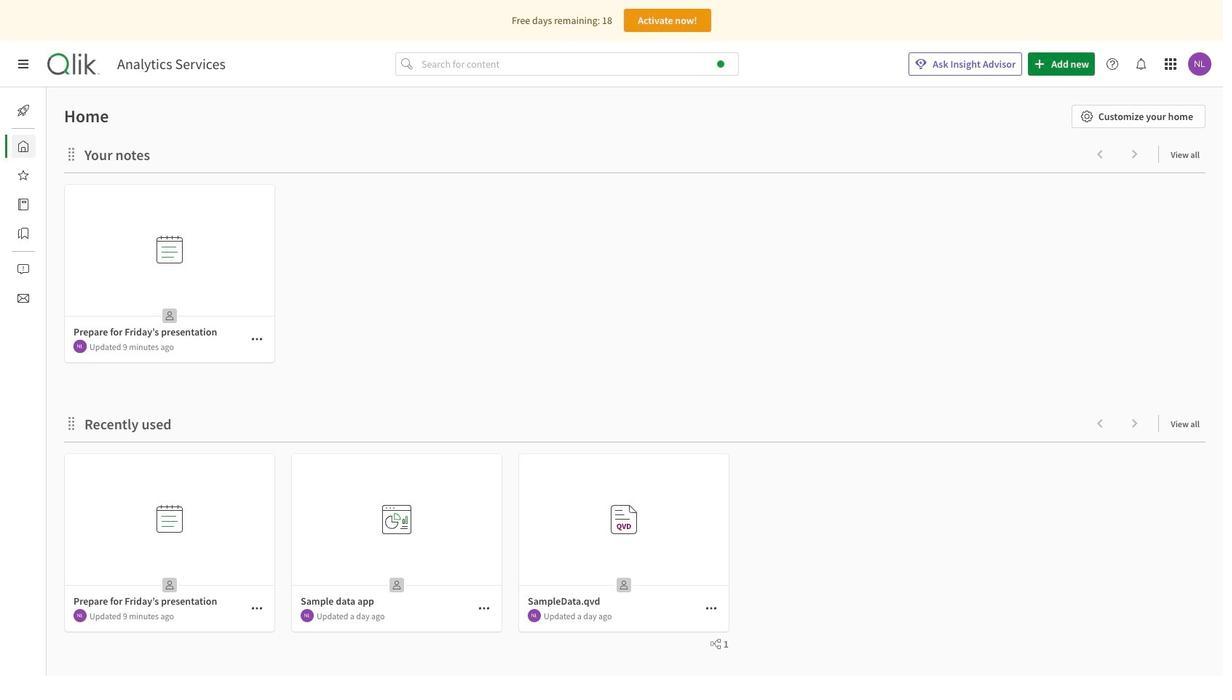 Task type: locate. For each thing, give the bounding box(es) containing it.
alerts image
[[17, 264, 29, 275]]

1 horizontal spatial noah lott image
[[301, 609, 314, 623]]

move collection image
[[64, 416, 79, 431]]

subscriptions image
[[17, 293, 29, 304]]

noah lott image
[[74, 609, 87, 623], [301, 609, 314, 623]]

1 noah lott image from the left
[[74, 609, 87, 623]]

0 horizontal spatial noah lott image
[[74, 609, 87, 623]]

Search for content text field
[[419, 52, 739, 76]]

2 noah lott image from the left
[[301, 609, 314, 623]]

0 vertical spatial noah lott image
[[1188, 52, 1212, 76]]

noah lott element
[[74, 340, 87, 353], [74, 609, 87, 623], [301, 609, 314, 623], [528, 609, 541, 623]]

home badge image
[[717, 60, 725, 68]]

main content
[[41, 87, 1223, 676]]

1 horizontal spatial noah lott image
[[528, 609, 541, 623]]

more actions image
[[251, 333, 263, 345], [251, 603, 263, 615], [478, 603, 490, 615]]

2 vertical spatial noah lott image
[[528, 609, 541, 623]]

more actions image
[[706, 603, 717, 615]]

noah lott image
[[1188, 52, 1212, 76], [74, 340, 87, 353], [528, 609, 541, 623]]

collections image
[[17, 228, 29, 240]]

1 vertical spatial noah lott image
[[74, 340, 87, 353]]



Task type: vqa. For each thing, say whether or not it's contained in the screenshot.
Open sidebar menu image
yes



Task type: describe. For each thing, give the bounding box(es) containing it.
2 horizontal spatial noah lott image
[[1188, 52, 1212, 76]]

navigation pane element
[[0, 93, 47, 316]]

favorites image
[[17, 170, 29, 181]]

catalog image
[[17, 199, 29, 210]]

0 horizontal spatial noah lott image
[[74, 340, 87, 353]]

analytics services element
[[117, 55, 226, 73]]

open sidebar menu image
[[17, 58, 29, 70]]

move collection image
[[64, 147, 79, 161]]

getting started image
[[17, 105, 29, 117]]

home image
[[17, 141, 29, 152]]



